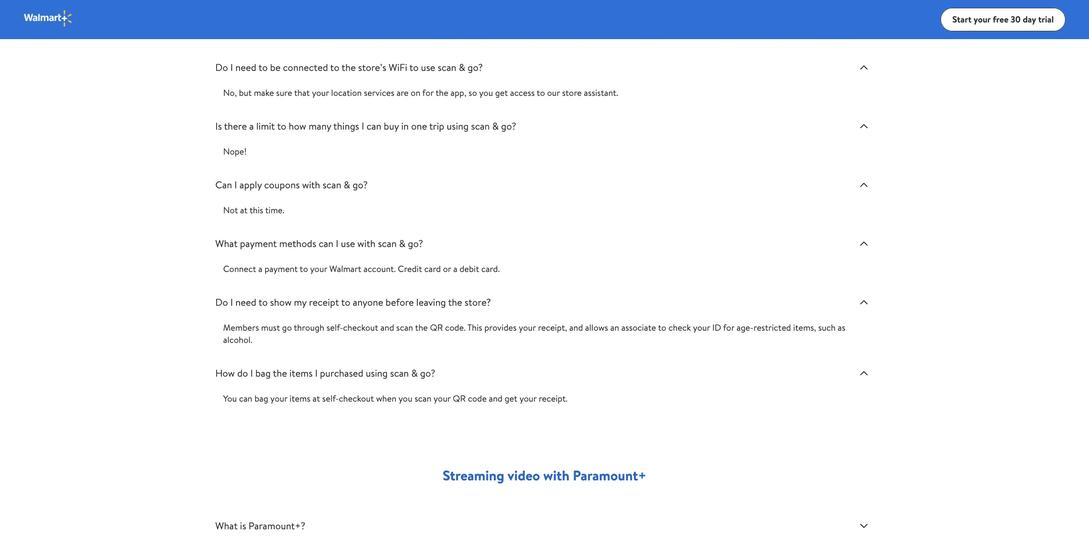 Task type: describe. For each thing, give the bounding box(es) containing it.
to down methods
[[300, 263, 308, 275]]

i right things
[[362, 120, 364, 133]]

app,
[[451, 87, 466, 99]]

all
[[240, 28, 248, 40]]

how
[[289, 120, 306, 133]]

you can bag your items at self-checkout when you scan your qr code and get your receipt.
[[223, 393, 568, 405]]

what payment methods can i use with scan & go? image
[[858, 238, 870, 250]]

streaming video with paramount+
[[443, 466, 646, 486]]

trial
[[1038, 13, 1054, 25]]

to up the location on the top
[[330, 61, 339, 74]]

store
[[562, 87, 582, 99]]

1 vertical spatial using
[[366, 367, 388, 380]]

your left receipt.
[[520, 393, 537, 405]]

not at this time.
[[223, 204, 284, 217]]

are
[[397, 87, 409, 99]]

connect a payment to your walmart account. credit card or a debit card.
[[223, 263, 500, 275]]

our
[[547, 87, 560, 99]]

wifi
[[389, 61, 407, 74]]

associate
[[621, 322, 656, 334]]

card.
[[481, 263, 500, 275]]

code.
[[445, 322, 466, 334]]

no, but make sure that your location services are on for the app, so you get access to our store assistant.
[[223, 87, 618, 99]]

one
[[411, 120, 427, 133]]

the left store's on the left top of the page
[[342, 61, 356, 74]]

an
[[610, 322, 619, 334]]

locations!
[[250, 28, 287, 40]]

to left show
[[259, 296, 268, 309]]

0 vertical spatial bag
[[255, 367, 271, 380]]

age-
[[737, 322, 754, 334]]

paramount+?
[[249, 520, 305, 533]]

streaming
[[443, 466, 504, 486]]

or
[[443, 263, 451, 275]]

must
[[261, 322, 280, 334]]

start your free 30 day trial
[[952, 13, 1054, 25]]

location
[[331, 87, 362, 99]]

debit
[[460, 263, 479, 275]]

yes,
[[223, 28, 238, 40]]

receipt,
[[538, 322, 567, 334]]

receipt.
[[539, 393, 568, 405]]

0 horizontal spatial at
[[240, 204, 248, 217]]

members must go through self-checkout and scan the qr code. this provides your receipt, and allows an associate to check your id for age-restricted items, such as alcohol.
[[223, 322, 846, 346]]

how
[[215, 367, 235, 380]]

1 vertical spatial qr
[[453, 393, 466, 405]]

make
[[254, 87, 274, 99]]

i right can
[[235, 178, 237, 192]]

time.
[[265, 204, 284, 217]]

30
[[1011, 13, 1021, 25]]

free
[[993, 13, 1009, 25]]

this
[[250, 204, 263, 217]]

so
[[469, 87, 477, 99]]

get for how do i bag the items i purchased using scan & go?
[[505, 393, 517, 405]]

store's
[[358, 61, 386, 74]]

what payment methods can i use with scan & go?
[[215, 237, 423, 250]]

what for what payment methods can i use with scan & go?
[[215, 237, 238, 250]]

1 horizontal spatial and
[[489, 393, 503, 405]]

i up "walmart"
[[336, 237, 338, 250]]

code
[[468, 393, 487, 405]]

2 horizontal spatial a
[[453, 263, 457, 275]]

no,
[[223, 87, 237, 99]]

coupons
[[264, 178, 300, 192]]

methods
[[279, 237, 316, 250]]

the left store? at the bottom left
[[448, 296, 462, 309]]

is there a limit to how many things i can buy in one trip using scan & go?
[[215, 120, 516, 133]]

assistant.
[[584, 87, 618, 99]]

before
[[386, 296, 414, 309]]

1 vertical spatial bag
[[254, 393, 268, 405]]

2 horizontal spatial and
[[569, 322, 583, 334]]

can
[[215, 178, 232, 192]]

connect
[[223, 263, 256, 275]]

the right do
[[273, 367, 287, 380]]

provides
[[484, 322, 517, 334]]

the inside "members must go through self-checkout and scan the qr code. this provides your receipt, and allows an associate to check your id for age-restricted items, such as alcohol."
[[415, 322, 428, 334]]

1 horizontal spatial a
[[258, 263, 262, 275]]

1 vertical spatial self-
[[322, 393, 339, 405]]

do i need to be connected to the store's wifi to use scan & go?
[[215, 61, 483, 74]]

scan inside "members must go through self-checkout and scan the qr code. this provides your receipt, and allows an associate to check your id for age-restricted items, such as alcohol."
[[396, 322, 413, 334]]

you
[[223, 393, 237, 405]]

sure
[[276, 87, 292, 99]]

day
[[1023, 13, 1036, 25]]

purchased
[[320, 367, 363, 380]]

what is paramount+?
[[215, 520, 305, 533]]

0 vertical spatial payment
[[240, 237, 277, 250]]

credit
[[398, 263, 422, 275]]

be
[[270, 61, 281, 74]]

start
[[952, 13, 972, 25]]

apply
[[240, 178, 262, 192]]

your left id
[[693, 322, 710, 334]]

trip
[[429, 120, 444, 133]]

0 vertical spatial you
[[479, 87, 493, 99]]

video
[[508, 466, 540, 486]]

what for what is paramount+?
[[215, 520, 238, 533]]

your left "receipt,"
[[519, 322, 536, 334]]

2 horizontal spatial with
[[543, 466, 570, 486]]

qr inside "members must go through self-checkout and scan the qr code. this provides your receipt, and allows an associate to check your id for age-restricted items, such as alcohol."
[[430, 322, 443, 334]]

checkout inside "members must go through self-checkout and scan the qr code. this provides your receipt, and allows an associate to check your id for age-restricted items, such as alcohol."
[[343, 322, 378, 334]]

card
[[424, 263, 441, 275]]

alcohol.
[[223, 334, 252, 346]]

is
[[215, 120, 222, 133]]

what is paramount+? image
[[858, 521, 870, 533]]

need for show
[[235, 296, 256, 309]]

0 horizontal spatial for
[[422, 87, 434, 99]]

to left be
[[259, 61, 268, 74]]

but
[[239, 87, 252, 99]]



Task type: locate. For each thing, give the bounding box(es) containing it.
yes, all locations!
[[223, 28, 287, 40]]

such
[[818, 322, 836, 334]]

to inside "members must go through self-checkout and scan the qr code. this provides your receipt, and allows an associate to check your id for age-restricted items, such as alcohol."
[[658, 322, 666, 334]]

use up "walmart"
[[341, 237, 355, 250]]

0 vertical spatial what
[[215, 237, 238, 250]]

do for do i need to be connected to the store's wifi to use scan & go?
[[215, 61, 228, 74]]

your right that at the top of the page
[[312, 87, 329, 99]]

2 horizontal spatial can
[[367, 120, 381, 133]]

that
[[294, 87, 310, 99]]

qr left the code.
[[430, 322, 443, 334]]

items left purchased
[[289, 367, 313, 380]]

2 vertical spatial with
[[543, 466, 570, 486]]

get right code
[[505, 393, 517, 405]]

2 do from the top
[[215, 296, 228, 309]]

use up the no, but make sure that your location services are on for the app, so you get access to our store assistant.
[[421, 61, 435, 74]]

checkout down purchased
[[339, 393, 374, 405]]

in
[[401, 120, 409, 133]]

1 horizontal spatial for
[[723, 322, 735, 334]]

receipt
[[309, 296, 339, 309]]

0 vertical spatial for
[[422, 87, 434, 99]]

0 horizontal spatial and
[[380, 322, 394, 334]]

items down how do i bag the items i purchased using scan & go?
[[290, 393, 310, 405]]

a right or
[[453, 263, 457, 275]]

0 vertical spatial can
[[367, 120, 381, 133]]

2 what from the top
[[215, 520, 238, 533]]

with right video
[[543, 466, 570, 486]]

what
[[215, 237, 238, 250], [215, 520, 238, 533]]

self- down how do i bag the items i purchased using scan & go?
[[322, 393, 339, 405]]

can right you
[[239, 393, 252, 405]]

get
[[495, 87, 508, 99], [505, 393, 517, 405]]

0 vertical spatial use
[[421, 61, 435, 74]]

and right code
[[489, 393, 503, 405]]

i left purchased
[[315, 367, 318, 380]]

walmart
[[329, 263, 361, 275]]

1 horizontal spatial at
[[313, 393, 320, 405]]

the
[[342, 61, 356, 74], [436, 87, 448, 99], [448, 296, 462, 309], [415, 322, 428, 334], [273, 367, 287, 380]]

do i need to show my receipt to anyone before leaving the store?
[[215, 296, 491, 309]]

go
[[282, 322, 292, 334]]

to right wifi
[[410, 61, 419, 74]]

0 vertical spatial do
[[215, 61, 228, 74]]

do i need to be connected to the store's wifi to use scan & go? image
[[858, 62, 870, 73]]

1 vertical spatial need
[[235, 296, 256, 309]]

payment down methods
[[265, 263, 298, 275]]

access
[[510, 87, 535, 99]]

is
[[240, 520, 246, 533]]

many
[[309, 120, 331, 133]]

do up no,
[[215, 61, 228, 74]]

0 vertical spatial at
[[240, 204, 248, 217]]

1 horizontal spatial using
[[447, 120, 469, 133]]

what up connect
[[215, 237, 238, 250]]

on
[[411, 87, 420, 99]]

1 vertical spatial at
[[313, 393, 320, 405]]

to left our
[[537, 87, 545, 99]]

get for do i need to be connected to the store's wifi to use scan & go?
[[495, 87, 508, 99]]

my
[[294, 296, 307, 309]]

items
[[289, 367, 313, 380], [290, 393, 310, 405]]

need up members
[[235, 296, 256, 309]]

bag
[[255, 367, 271, 380], [254, 393, 268, 405]]

account.
[[364, 263, 396, 275]]

0 horizontal spatial a
[[249, 120, 254, 133]]

to left how
[[277, 120, 286, 133]]

1 need from the top
[[235, 61, 256, 74]]

how do i bag the items i purchased using scan & go?
[[215, 367, 435, 380]]

checkout down anyone
[[343, 322, 378, 334]]

your
[[974, 13, 991, 25], [312, 87, 329, 99], [310, 263, 327, 275], [519, 322, 536, 334], [693, 322, 710, 334], [270, 393, 287, 405], [434, 393, 451, 405], [520, 393, 537, 405]]

1 vertical spatial items
[[290, 393, 310, 405]]

need for be
[[235, 61, 256, 74]]

self-
[[327, 322, 343, 334], [322, 393, 339, 405]]

limit
[[256, 120, 275, 133]]

there
[[224, 120, 247, 133]]

can
[[367, 120, 381, 133], [319, 237, 333, 250], [239, 393, 252, 405]]

check
[[669, 322, 691, 334]]

to right "receipt"
[[341, 296, 350, 309]]

for right id
[[723, 322, 735, 334]]

paramount+
[[573, 466, 646, 486]]

0 vertical spatial with
[[302, 178, 320, 192]]

0 vertical spatial need
[[235, 61, 256, 74]]

id
[[712, 322, 721, 334]]

bag right you
[[254, 393, 268, 405]]

0 vertical spatial self-
[[327, 322, 343, 334]]

you right when
[[399, 393, 412, 405]]

at left this
[[240, 204, 248, 217]]

1 horizontal spatial use
[[421, 61, 435, 74]]

to left check
[[658, 322, 666, 334]]

and down before
[[380, 322, 394, 334]]

1 vertical spatial with
[[357, 237, 376, 250]]

1 do from the top
[[215, 61, 228, 74]]

1 what from the top
[[215, 237, 238, 250]]

for inside "members must go through self-checkout and scan the qr code. this provides your receipt, and allows an associate to check your id for age-restricted items, such as alcohol."
[[723, 322, 735, 334]]

1 vertical spatial what
[[215, 520, 238, 533]]

items,
[[793, 322, 816, 334]]

you right the so
[[479, 87, 493, 99]]

1 vertical spatial you
[[399, 393, 412, 405]]

0 horizontal spatial using
[[366, 367, 388, 380]]

your down the what payment methods can i use with scan & go?
[[310, 263, 327, 275]]

things
[[333, 120, 359, 133]]

at
[[240, 204, 248, 217], [313, 393, 320, 405]]

1 vertical spatial use
[[341, 237, 355, 250]]

you
[[479, 87, 493, 99], [399, 393, 412, 405]]

can i apply coupons with scan & go? image
[[858, 179, 870, 191]]

nope!
[[223, 146, 247, 158]]

i up no,
[[230, 61, 233, 74]]

i
[[230, 61, 233, 74], [362, 120, 364, 133], [235, 178, 237, 192], [336, 237, 338, 250], [230, 296, 233, 309], [250, 367, 253, 380], [315, 367, 318, 380]]

your inside button
[[974, 13, 991, 25]]

leaving
[[416, 296, 446, 309]]

2 vertical spatial can
[[239, 393, 252, 405]]

store?
[[465, 296, 491, 309]]

do
[[237, 367, 248, 380]]

w+ image
[[24, 10, 73, 27]]

1 horizontal spatial qr
[[453, 393, 466, 405]]

using
[[447, 120, 469, 133], [366, 367, 388, 380]]

for right on
[[422, 87, 434, 99]]

using up when
[[366, 367, 388, 380]]

self- right the 'through'
[[327, 322, 343, 334]]

your left free
[[974, 13, 991, 25]]

0 horizontal spatial you
[[399, 393, 412, 405]]

anyone
[[353, 296, 383, 309]]

1 vertical spatial checkout
[[339, 393, 374, 405]]

i up members
[[230, 296, 233, 309]]

this
[[467, 322, 482, 334]]

1 vertical spatial for
[[723, 322, 735, 334]]

how do i bag the items i purchased using scan & go? image
[[858, 368, 870, 380]]

your right you
[[270, 393, 287, 405]]

1 vertical spatial do
[[215, 296, 228, 309]]

a
[[249, 120, 254, 133], [258, 263, 262, 275], [453, 263, 457, 275]]

2 need from the top
[[235, 296, 256, 309]]

the left app,
[[436, 87, 448, 99]]

and left "allows" at bottom
[[569, 322, 583, 334]]

0 vertical spatial qr
[[430, 322, 443, 334]]

0 horizontal spatial can
[[239, 393, 252, 405]]

using right trip
[[447, 120, 469, 133]]

0 vertical spatial checkout
[[343, 322, 378, 334]]

get left the access
[[495, 87, 508, 99]]

qr left code
[[453, 393, 466, 405]]

0 horizontal spatial use
[[341, 237, 355, 250]]

qr
[[430, 322, 443, 334], [453, 393, 466, 405]]

1 horizontal spatial can
[[319, 237, 333, 250]]

0 vertical spatial items
[[289, 367, 313, 380]]

0 horizontal spatial with
[[302, 178, 320, 192]]

self- inside "members must go through self-checkout and scan the qr code. this provides your receipt, and allows an associate to check your id for age-restricted items, such as alcohol."
[[327, 322, 343, 334]]

1 vertical spatial get
[[505, 393, 517, 405]]

a right connect
[[258, 263, 262, 275]]

bag right do
[[255, 367, 271, 380]]

a left limit
[[249, 120, 254, 133]]

do for do i need to show my receipt to anyone before leaving the store?
[[215, 296, 228, 309]]

do i need to show my receipt to anyone before leaving the store? image
[[858, 297, 870, 309]]

with up connect a payment to your walmart account. credit card or a debit card.
[[357, 237, 376, 250]]

through
[[294, 322, 324, 334]]

is there a limit to how many things i can buy in one trip using scan & go? image
[[858, 121, 870, 132]]

1 vertical spatial can
[[319, 237, 333, 250]]

not
[[223, 204, 238, 217]]

can left the buy
[[367, 120, 381, 133]]

0 vertical spatial using
[[447, 120, 469, 133]]

do up members
[[215, 296, 228, 309]]

the down leaving
[[415, 322, 428, 334]]

payment up connect
[[240, 237, 277, 250]]

members
[[223, 322, 259, 334]]

can right methods
[[319, 237, 333, 250]]

services
[[364, 87, 394, 99]]

checkout
[[343, 322, 378, 334], [339, 393, 374, 405]]

0 vertical spatial get
[[495, 87, 508, 99]]

allows
[[585, 322, 608, 334]]

&
[[459, 61, 465, 74], [492, 120, 499, 133], [344, 178, 350, 192], [399, 237, 406, 250], [411, 367, 418, 380]]

at down how do i bag the items i purchased using scan & go?
[[313, 393, 320, 405]]

1 horizontal spatial you
[[479, 87, 493, 99]]

buy
[[384, 120, 399, 133]]

payment
[[240, 237, 277, 250], [265, 263, 298, 275]]

what left is
[[215, 520, 238, 533]]

need up but
[[235, 61, 256, 74]]

your left code
[[434, 393, 451, 405]]

1 horizontal spatial with
[[357, 237, 376, 250]]

0 horizontal spatial qr
[[430, 322, 443, 334]]

connected
[[283, 61, 328, 74]]

with right coupons
[[302, 178, 320, 192]]

1 vertical spatial payment
[[265, 263, 298, 275]]

restricted
[[754, 322, 791, 334]]

start your free 30 day trial button
[[941, 8, 1066, 31]]

to
[[259, 61, 268, 74], [330, 61, 339, 74], [410, 61, 419, 74], [537, 87, 545, 99], [277, 120, 286, 133], [300, 263, 308, 275], [259, 296, 268, 309], [341, 296, 350, 309], [658, 322, 666, 334]]

i right do
[[250, 367, 253, 380]]



Task type: vqa. For each thing, say whether or not it's contained in the screenshot.
Maria's
no



